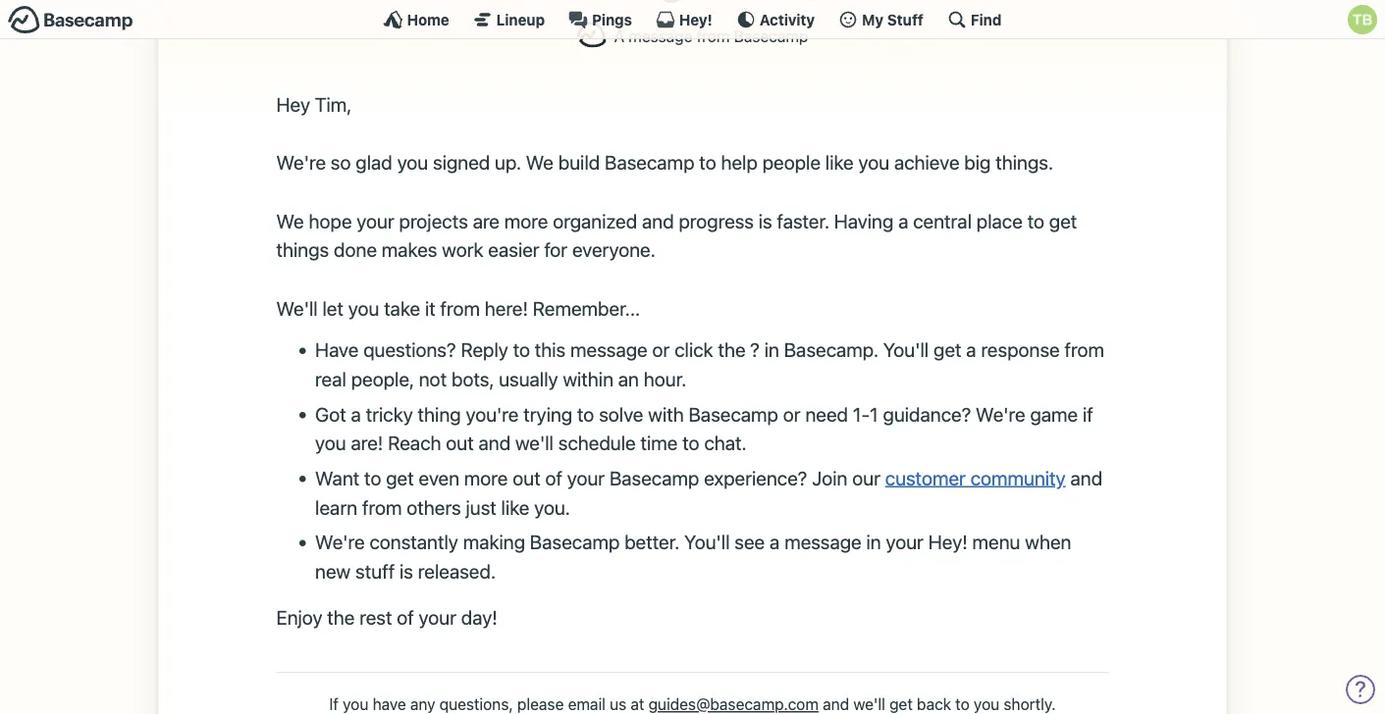 Task type: describe. For each thing, give the bounding box(es) containing it.
see
[[735, 531, 765, 554]]

hope
[[309, 209, 352, 232]]

?
[[751, 339, 760, 361]]

1 vertical spatial the
[[327, 607, 355, 630]]

everyone.
[[572, 239, 656, 261]]

build
[[559, 151, 600, 174]]

glad
[[356, 151, 393, 174]]

you.
[[534, 496, 570, 519]]

achieve
[[895, 151, 960, 174]]

others
[[407, 496, 461, 519]]

guidance?
[[883, 403, 972, 425]]

hey tim,
[[276, 93, 352, 115]]

let
[[323, 297, 344, 320]]

1 vertical spatial out
[[513, 467, 541, 490]]

questions?
[[364, 339, 456, 361]]

faster.
[[777, 209, 830, 232]]

take
[[384, 297, 420, 320]]

are!
[[351, 432, 383, 455]]

or inside 'have questions? reply to this message or click the ? in basecamp. you'll get a response from real people, not bots, usually within an hour.'
[[653, 339, 670, 361]]

in inside we're constantly making basecamp better. you'll see a message in your hey! menu when new stuff is released.
[[867, 531, 882, 554]]

is inside we hope your projects are more organized and progress is faster. having a central place to get things done makes work easier for everyone.
[[759, 209, 773, 232]]

not
[[419, 368, 447, 391]]

day!
[[461, 607, 498, 630]]

your inside we hope your projects are more organized and progress is faster. having a central place to get things done makes work easier for everyone.
[[357, 209, 394, 232]]

to right time at the bottom left
[[683, 432, 700, 455]]

things.
[[996, 151, 1054, 174]]

place
[[977, 209, 1023, 232]]

a message from basecamp
[[614, 27, 809, 45]]

up.
[[495, 151, 521, 174]]

your down schedule
[[567, 467, 605, 490]]

to inside 'have questions? reply to this message or click the ? in basecamp. you'll get a response from real people, not bots, usually within an hour.'
[[513, 339, 530, 361]]

to inside we hope your projects are more organized and progress is faster. having a central place to get things done makes work easier for everyone.
[[1028, 209, 1045, 232]]

reach
[[388, 432, 441, 455]]

so
[[331, 151, 351, 174]]

basecamp inside we're constantly making basecamp better. you'll see a message in your hey! menu when new stuff is released.
[[530, 531, 620, 554]]

my
[[862, 11, 884, 28]]

when
[[1026, 531, 1072, 554]]

tim,
[[315, 93, 352, 115]]

you're
[[466, 403, 519, 425]]

or inside got a tricky thing you're trying to solve with basecamp or need 1-1 guidance? we're game if you are! reach out and we'll schedule time to chat.
[[784, 403, 801, 425]]

real
[[315, 368, 347, 391]]

menu
[[973, 531, 1021, 554]]

and learn from others just like you.
[[315, 467, 1103, 519]]

from inside 'have questions? reply to this message or click the ? in basecamp. you'll get a response from real people, not bots, usually within an hour.'
[[1065, 339, 1105, 361]]

pings
[[592, 11, 632, 28]]

time
[[641, 432, 678, 455]]

a
[[614, 27, 625, 45]]

people,
[[351, 368, 414, 391]]

our
[[853, 467, 881, 490]]

switch accounts image
[[8, 5, 134, 35]]

back
[[917, 696, 952, 714]]

1 horizontal spatial of
[[545, 467, 563, 490]]

to left help
[[700, 151, 717, 174]]

remember...
[[533, 297, 640, 320]]

signed
[[433, 151, 490, 174]]

main element
[[0, 0, 1386, 39]]

a inside got a tricky thing you're trying to solve with basecamp or need 1-1 guidance? we're game if you are! reach out and we'll schedule time to chat.
[[351, 403, 361, 425]]

here!
[[485, 297, 528, 320]]

trying
[[524, 403, 573, 425]]

1 horizontal spatial we
[[526, 151, 554, 174]]

your left day! on the left bottom
[[419, 607, 457, 630]]

my stuff button
[[839, 10, 924, 29]]

thing
[[418, 403, 461, 425]]

people
[[763, 151, 821, 174]]

big
[[965, 151, 991, 174]]

hour.
[[644, 368, 687, 391]]

we're for we're constantly making basecamp better. you'll see a message in your hey! menu when new stuff is released.
[[315, 531, 365, 554]]

easier
[[488, 239, 540, 261]]

get down reach at the bottom left
[[386, 467, 414, 490]]

a inside we hope your projects are more organized and progress is faster. having a central place to get things done makes work easier for everyone.
[[899, 209, 909, 232]]

just
[[466, 496, 497, 519]]

out inside got a tricky thing you're trying to solve with basecamp or need 1-1 guidance? we're game if you are! reach out and we'll schedule time to chat.
[[446, 432, 474, 455]]

usually
[[499, 368, 558, 391]]

for
[[544, 239, 568, 261]]

if
[[329, 696, 339, 714]]

better.
[[625, 531, 680, 554]]

if you have any questions, please email us at guides@basecamp.com and we'll get back to you shortly.
[[329, 696, 1056, 714]]

1
[[870, 403, 879, 425]]

you'll inside we're constantly making basecamp better. you'll see a message in your hey! menu when new stuff is released.
[[684, 531, 730, 554]]

we'll let you take it from here! remember...
[[276, 297, 645, 320]]

if
[[1083, 403, 1094, 425]]

from right "it"
[[440, 297, 480, 320]]

we'll inside got a tricky thing you're trying to solve with basecamp or need 1-1 guidance? we're game if you are! reach out and we'll schedule time to chat.
[[516, 432, 554, 455]]

solve
[[599, 403, 644, 425]]

a inside we're constantly making basecamp better. you'll see a message in your hey! menu when new stuff is released.
[[770, 531, 780, 554]]

tricky
[[366, 403, 413, 425]]

released.
[[418, 560, 496, 583]]

have
[[373, 696, 406, 714]]

pings button
[[569, 10, 632, 29]]

bots,
[[452, 368, 494, 391]]

learn
[[315, 496, 358, 519]]

makes
[[382, 239, 437, 261]]

basecamp.
[[784, 339, 879, 361]]

to up schedule
[[577, 403, 594, 425]]

any
[[410, 696, 436, 714]]

the inside 'have questions? reply to this message or click the ? in basecamp. you'll get a response from real people, not bots, usually within an hour.'
[[718, 339, 746, 361]]

making
[[463, 531, 525, 554]]

you inside got a tricky thing you're trying to solve with basecamp or need 1-1 guidance? we're game if you are! reach out and we'll schedule time to chat.
[[315, 432, 346, 455]]

activity
[[760, 11, 815, 28]]

0 vertical spatial message
[[629, 27, 693, 45]]

with
[[648, 403, 684, 425]]

home link
[[384, 10, 450, 29]]

a inside 'have questions? reply to this message or click the ? in basecamp. you'll get a response from real people, not bots, usually within an hour.'
[[967, 339, 977, 361]]

in inside 'have questions? reply to this message or click the ? in basecamp. you'll get a response from real people, not bots, usually within an hour.'
[[765, 339, 780, 361]]

from inside and learn from others just like you.
[[362, 496, 402, 519]]



Task type: vqa. For each thing, say whether or not it's contained in the screenshot.
Basecamp essentials
no



Task type: locate. For each thing, give the bounding box(es) containing it.
0 vertical spatial in
[[765, 339, 780, 361]]

hey! inside popup button
[[680, 11, 713, 28]]

0 vertical spatial the
[[718, 339, 746, 361]]

hey!
[[680, 11, 713, 28], [929, 531, 968, 554]]

0 vertical spatial or
[[653, 339, 670, 361]]

and down you're
[[479, 432, 511, 455]]

0 horizontal spatial like
[[501, 496, 530, 519]]

of right rest
[[397, 607, 414, 630]]

the left rest
[[327, 607, 355, 630]]

questions,
[[440, 696, 513, 714]]

0 vertical spatial of
[[545, 467, 563, 490]]

is down constantly
[[400, 560, 413, 583]]

0 horizontal spatial in
[[765, 339, 780, 361]]

we inside we hope your projects are more organized and progress is faster. having a central place to get things done makes work easier for everyone.
[[276, 209, 304, 232]]

constantly
[[370, 531, 458, 554]]

you left achieve
[[859, 151, 890, 174]]

is left faster.
[[759, 209, 773, 232]]

basecamp right the hey! popup button
[[734, 27, 809, 45]]

we're left so
[[276, 151, 326, 174]]

more
[[505, 209, 548, 232], [464, 467, 508, 490]]

in right ?
[[765, 339, 780, 361]]

get inside 'have questions? reply to this message or click the ? in basecamp. you'll get a response from real people, not bots, usually within an hour.'
[[934, 339, 962, 361]]

guides@basecamp.com
[[649, 696, 819, 714]]

message down join
[[785, 531, 862, 554]]

more up easier
[[505, 209, 548, 232]]

out down thing in the left of the page
[[446, 432, 474, 455]]

more inside we hope your projects are more organized and progress is faster. having a central place to get things done makes work easier for everyone.
[[505, 209, 548, 232]]

work
[[442, 239, 484, 261]]

even
[[419, 467, 460, 490]]

the left ?
[[718, 339, 746, 361]]

and inside got a tricky thing you're trying to solve with basecamp or need 1-1 guidance? we're game if you are! reach out and we'll schedule time to chat.
[[479, 432, 511, 455]]

or left need
[[784, 403, 801, 425]]

done
[[334, 239, 377, 261]]

0 vertical spatial more
[[505, 209, 548, 232]]

in down "our" on the bottom right
[[867, 531, 882, 554]]

stuff
[[356, 560, 395, 583]]

have questions? reply to this message or click the ? in basecamp. you'll get a response from real people, not bots, usually within an hour.
[[315, 339, 1105, 391]]

join
[[812, 467, 848, 490]]

1 vertical spatial we're
[[976, 403, 1026, 425]]

from left activity link
[[697, 27, 730, 45]]

get
[[1050, 209, 1078, 232], [934, 339, 962, 361], [386, 467, 414, 490], [890, 696, 913, 714]]

we're left the game at the bottom right of the page
[[976, 403, 1026, 425]]

1 vertical spatial is
[[400, 560, 413, 583]]

0 vertical spatial is
[[759, 209, 773, 232]]

get up guidance?
[[934, 339, 962, 361]]

are
[[473, 209, 500, 232]]

enjoy the rest of your day!
[[276, 607, 498, 630]]

we're so glad you signed up. we build basecamp to help people like you achieve big things.
[[276, 151, 1059, 174]]

to right back
[[956, 696, 970, 714]]

in
[[765, 339, 780, 361], [867, 531, 882, 554]]

basecamp down time at the bottom left
[[610, 467, 700, 490]]

1 horizontal spatial we'll
[[854, 696, 886, 714]]

or up hour.
[[653, 339, 670, 361]]

0 vertical spatial like
[[826, 151, 854, 174]]

2 vertical spatial we're
[[315, 531, 365, 554]]

you'll up guidance?
[[884, 339, 929, 361]]

basecamp inside got a tricky thing you're trying to solve with basecamp or need 1-1 guidance? we're game if you are! reach out and we'll schedule time to chat.
[[689, 403, 779, 425]]

1 vertical spatial you'll
[[684, 531, 730, 554]]

having
[[835, 209, 894, 232]]

0 vertical spatial we're
[[276, 151, 326, 174]]

customer community link
[[886, 467, 1066, 490]]

and left back
[[823, 696, 850, 714]]

is
[[759, 209, 773, 232], [400, 560, 413, 583]]

from right learn
[[362, 496, 402, 519]]

we'll down trying on the bottom left of the page
[[516, 432, 554, 455]]

1 horizontal spatial or
[[784, 403, 801, 425]]

stuff
[[888, 11, 924, 28]]

we'll left back
[[854, 696, 886, 714]]

like right people
[[826, 151, 854, 174]]

enjoy
[[276, 607, 323, 630]]

we hope your projects are more organized and progress is faster. having a central place to get things done makes work easier for everyone.
[[276, 209, 1078, 261]]

we're constantly making basecamp better. you'll see a message in your hey! menu when new stuff is released.
[[315, 531, 1072, 583]]

a right see
[[770, 531, 780, 554]]

your down customer
[[886, 531, 924, 554]]

0 vertical spatial hey!
[[680, 11, 713, 28]]

us
[[610, 696, 627, 714]]

1 horizontal spatial like
[[826, 151, 854, 174]]

1 horizontal spatial is
[[759, 209, 773, 232]]

and inside we hope your projects are more organized and progress is faster. having a central place to get things done makes work easier for everyone.
[[642, 209, 674, 232]]

get right 'place' on the top right of page
[[1050, 209, 1078, 232]]

1 vertical spatial in
[[867, 531, 882, 554]]

customer
[[886, 467, 966, 490]]

it
[[425, 297, 436, 320]]

of up you.
[[545, 467, 563, 490]]

from
[[697, 27, 730, 45], [440, 297, 480, 320], [1065, 339, 1105, 361], [362, 496, 402, 519]]

more up just
[[464, 467, 508, 490]]

tim burton image
[[1348, 5, 1378, 34]]

1 vertical spatial of
[[397, 607, 414, 630]]

at
[[631, 696, 645, 714]]

chat.
[[705, 432, 747, 455]]

0 vertical spatial we
[[526, 151, 554, 174]]

basecamp
[[734, 27, 809, 45], [605, 151, 695, 174], [689, 403, 779, 425], [610, 467, 700, 490], [530, 531, 620, 554]]

0 horizontal spatial of
[[397, 607, 414, 630]]

0 vertical spatial you'll
[[884, 339, 929, 361]]

0 horizontal spatial you'll
[[684, 531, 730, 554]]

1 horizontal spatial out
[[513, 467, 541, 490]]

you right let
[[348, 297, 379, 320]]

hey! left the menu
[[929, 531, 968, 554]]

central
[[914, 209, 972, 232]]

hey! right a on the left top
[[680, 11, 713, 28]]

message up an
[[571, 339, 648, 361]]

hey
[[276, 93, 310, 115]]

0 vertical spatial out
[[446, 432, 474, 455]]

basecamp down you.
[[530, 531, 620, 554]]

a right got
[[351, 403, 361, 425]]

new
[[315, 560, 351, 583]]

a left central
[[899, 209, 909, 232]]

have
[[315, 339, 359, 361]]

you down got
[[315, 432, 346, 455]]

we'll
[[516, 432, 554, 455], [854, 696, 886, 714]]

to right want
[[364, 467, 381, 490]]

we're for we're so glad you signed up. we build basecamp to help people like you achieve big things.
[[276, 151, 326, 174]]

you'll left see
[[684, 531, 730, 554]]

need
[[806, 403, 849, 425]]

your
[[357, 209, 394, 232], [567, 467, 605, 490], [886, 531, 924, 554], [419, 607, 457, 630]]

0 horizontal spatial out
[[446, 432, 474, 455]]

1 horizontal spatial you'll
[[884, 339, 929, 361]]

schedule
[[559, 432, 636, 455]]

an
[[619, 368, 639, 391]]

home
[[407, 11, 450, 28]]

get left back
[[890, 696, 913, 714]]

0 horizontal spatial the
[[327, 607, 355, 630]]

1 vertical spatial message
[[571, 339, 648, 361]]

lineup link
[[473, 10, 545, 29]]

get inside we hope your projects are more organized and progress is faster. having a central place to get things done makes work easier for everyone.
[[1050, 209, 1078, 232]]

1 vertical spatial more
[[464, 467, 508, 490]]

my stuff
[[862, 11, 924, 28]]

we up things
[[276, 209, 304, 232]]

message inside 'have questions? reply to this message or click the ? in basecamp. you'll get a response from real people, not bots, usually within an hour.'
[[571, 339, 648, 361]]

within
[[563, 368, 614, 391]]

like inside and learn from others just like you.
[[501, 496, 530, 519]]

2 vertical spatial message
[[785, 531, 862, 554]]

1 vertical spatial hey!
[[929, 531, 968, 554]]

and up 'everyone.' at the top left
[[642, 209, 674, 232]]

message right a on the left top
[[629, 27, 693, 45]]

this
[[535, 339, 566, 361]]

1 horizontal spatial in
[[867, 531, 882, 554]]

game
[[1031, 403, 1079, 425]]

is inside we're constantly making basecamp better. you'll see a message in your hey! menu when new stuff is released.
[[400, 560, 413, 583]]

we right up.
[[526, 151, 554, 174]]

out
[[446, 432, 474, 455], [513, 467, 541, 490]]

0 vertical spatial we'll
[[516, 432, 554, 455]]

0 horizontal spatial or
[[653, 339, 670, 361]]

we're inside got a tricky thing you're trying to solve with basecamp or need 1-1 guidance? we're game if you are! reach out and we'll schedule time to chat.
[[976, 403, 1026, 425]]

1 vertical spatial we
[[276, 209, 304, 232]]

1 horizontal spatial the
[[718, 339, 746, 361]]

to left this
[[513, 339, 530, 361]]

1 vertical spatial or
[[784, 403, 801, 425]]

email
[[568, 696, 606, 714]]

0 horizontal spatial hey!
[[680, 11, 713, 28]]

basecamp up chat.
[[689, 403, 779, 425]]

or
[[653, 339, 670, 361], [784, 403, 801, 425]]

organized
[[553, 209, 638, 232]]

0 horizontal spatial is
[[400, 560, 413, 583]]

and inside and learn from others just like you.
[[1071, 467, 1103, 490]]

like right just
[[501, 496, 530, 519]]

1 vertical spatial like
[[501, 496, 530, 519]]

lineup
[[497, 11, 545, 28]]

message inside we're constantly making basecamp better. you'll see a message in your hey! menu when new stuff is released.
[[785, 531, 862, 554]]

1 horizontal spatial hey!
[[929, 531, 968, 554]]

your up the done
[[357, 209, 394, 232]]

basecamp right build
[[605, 151, 695, 174]]

1 vertical spatial we'll
[[854, 696, 886, 714]]

you'll inside 'have questions? reply to this message or click the ? in basecamp. you'll get a response from real people, not bots, usually within an hour.'
[[884, 339, 929, 361]]

we're up new
[[315, 531, 365, 554]]

hey! inside we're constantly making basecamp better. you'll see a message in your hey! menu when new stuff is released.
[[929, 531, 968, 554]]

you left shortly. at the right bottom of page
[[974, 696, 1000, 714]]

got a tricky thing you're trying to solve with basecamp or need 1-1 guidance? we're game if you are! reach out and we'll schedule time to chat.
[[315, 403, 1094, 455]]

things
[[276, 239, 329, 261]]

0 horizontal spatial we
[[276, 209, 304, 232]]

progress
[[679, 209, 754, 232]]

got
[[315, 403, 346, 425]]

click
[[675, 339, 714, 361]]

experience?
[[704, 467, 808, 490]]

community
[[971, 467, 1066, 490]]

0 horizontal spatial we'll
[[516, 432, 554, 455]]

find
[[971, 11, 1002, 28]]

your inside we're constantly making basecamp better. you'll see a message in your hey! menu when new stuff is released.
[[886, 531, 924, 554]]

rest
[[360, 607, 392, 630]]

to
[[700, 151, 717, 174], [1028, 209, 1045, 232], [513, 339, 530, 361], [577, 403, 594, 425], [683, 432, 700, 455], [364, 467, 381, 490], [956, 696, 970, 714]]

from right response
[[1065, 339, 1105, 361]]

hey! button
[[656, 10, 713, 29]]

and down if
[[1071, 467, 1103, 490]]

out up you.
[[513, 467, 541, 490]]

to right 'place' on the top right of page
[[1028, 209, 1045, 232]]

you
[[397, 151, 428, 174], [859, 151, 890, 174], [348, 297, 379, 320], [315, 432, 346, 455], [343, 696, 369, 714], [974, 696, 1000, 714]]

a left response
[[967, 339, 977, 361]]

you right if
[[343, 696, 369, 714]]

you right the glad
[[397, 151, 428, 174]]

we're inside we're constantly making basecamp better. you'll see a message in your hey! menu when new stuff is released.
[[315, 531, 365, 554]]



